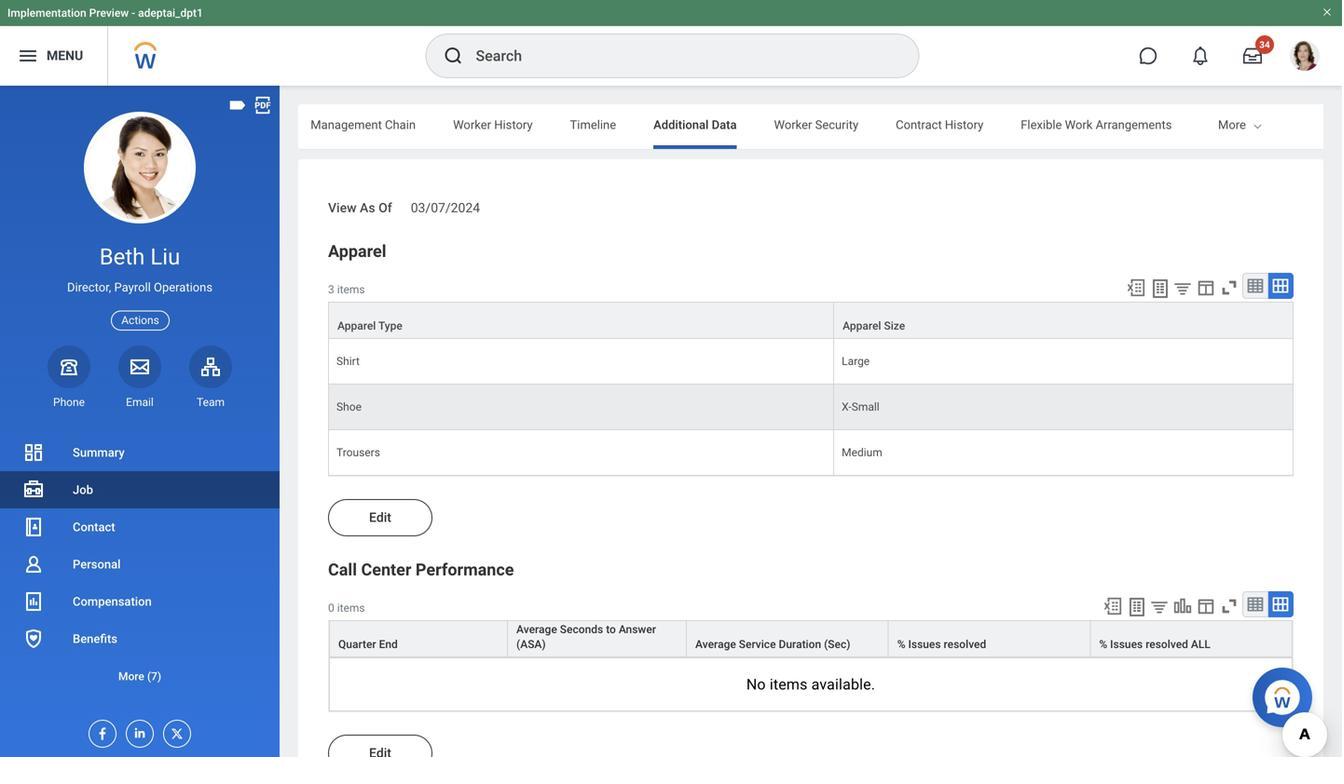 Task type: locate. For each thing, give the bounding box(es) containing it.
apparel type
[[337, 320, 403, 333]]

phone beth liu element
[[48, 395, 90, 410]]

expand table image inside call center performance group
[[1272, 596, 1290, 614]]

click to view/edit grid preferences image left fullscreen image
[[1196, 278, 1217, 298]]

-
[[132, 7, 135, 20]]

issues down export to worksheets icon
[[1110, 638, 1143, 652]]

average
[[516, 624, 557, 637], [695, 638, 736, 652]]

average up (asa)
[[516, 624, 557, 637]]

seconds
[[560, 624, 603, 637]]

0 horizontal spatial resolved
[[944, 638, 987, 652]]

% issues resolved
[[897, 638, 987, 652]]

1 horizontal spatial resolved
[[1146, 638, 1188, 652]]

1 horizontal spatial average
[[695, 638, 736, 652]]

call
[[328, 561, 357, 580]]

history
[[494, 118, 533, 132], [945, 118, 984, 132]]

0 horizontal spatial %
[[897, 638, 906, 652]]

shirt element
[[337, 351, 360, 368]]

apparel left type
[[337, 320, 376, 333]]

items inside apparel group
[[337, 283, 365, 296]]

work
[[1065, 118, 1093, 132]]

average left "service"
[[695, 638, 736, 652]]

linkedin image
[[127, 722, 147, 741]]

export to worksheets image
[[1126, 596, 1148, 619]]

0 horizontal spatial history
[[494, 118, 533, 132]]

0 horizontal spatial issues
[[908, 638, 941, 652]]

expand table image inside apparel group
[[1272, 277, 1290, 295]]

1 vertical spatial click to view/edit grid preferences image
[[1196, 596, 1217, 617]]

(sec)
[[824, 638, 851, 652]]

2 expand table image from the top
[[1272, 596, 1290, 614]]

click to view/edit grid preferences image
[[1196, 278, 1217, 298], [1196, 596, 1217, 617]]

director,
[[67, 281, 111, 295]]

% inside popup button
[[1099, 638, 1108, 652]]

0 horizontal spatial average
[[516, 624, 557, 637]]

export to excel image
[[1103, 596, 1123, 617]]

1 expand table image from the top
[[1272, 277, 1290, 295]]

% down export to excel image
[[1099, 638, 1108, 652]]

tab list containing management chain
[[0, 104, 1172, 149]]

% issues resolved all button
[[1091, 622, 1292, 657]]

all
[[1191, 638, 1211, 652]]

view as of element
[[411, 189, 480, 217]]

0 horizontal spatial more
[[118, 671, 144, 684]]

3 items
[[328, 283, 365, 296]]

trousers
[[337, 446, 380, 459]]

more (7)
[[118, 671, 161, 684]]

export to excel image
[[1126, 278, 1147, 298]]

call center performance button
[[328, 561, 514, 580]]

resolved for % issues resolved all
[[1146, 638, 1188, 652]]

0
[[328, 602, 334, 615]]

team link
[[189, 346, 232, 410]]

fullscreen image
[[1219, 596, 1240, 617]]

0 vertical spatial toolbar
[[1118, 273, 1294, 302]]

facebook image
[[89, 722, 110, 742]]

worker left security
[[774, 118, 812, 132]]

worker
[[453, 118, 491, 132], [774, 118, 812, 132]]

Search Workday  search field
[[476, 35, 880, 76]]

1 horizontal spatial issues
[[1110, 638, 1143, 652]]

personal link
[[0, 546, 280, 584]]

resolved for % issues resolved
[[944, 638, 987, 652]]

issues right '(sec)' at the right bottom of the page
[[908, 638, 941, 652]]

items right 3
[[337, 283, 365, 296]]

history for worker history
[[494, 118, 533, 132]]

more for more
[[1218, 118, 1246, 132]]

1 history from the left
[[494, 118, 533, 132]]

apparel for apparel
[[328, 242, 386, 261]]

0 vertical spatial expand table image
[[1272, 277, 1290, 295]]

row containing shirt
[[328, 339, 1294, 385]]

additional data
[[654, 118, 737, 132]]

available.
[[812, 676, 875, 694]]

size
[[884, 320, 905, 333]]

issues
[[908, 638, 941, 652], [1110, 638, 1143, 652]]

select to filter grid data image
[[1173, 279, 1193, 298]]

1 horizontal spatial %
[[1099, 638, 1108, 652]]

items right no
[[770, 676, 808, 694]]

2 % from the left
[[1099, 638, 1108, 652]]

view printable version (pdf) image
[[253, 95, 273, 116]]

row containing average seconds to answer (asa)
[[329, 621, 1293, 658]]

compensation link
[[0, 584, 280, 621]]

trousers element
[[337, 443, 380, 459]]

resolved inside popup button
[[1146, 638, 1188, 652]]

expand table image
[[1272, 277, 1290, 295], [1272, 596, 1290, 614]]

1 vertical spatial expand table image
[[1272, 596, 1290, 614]]

average for average service duration (sec)
[[695, 638, 736, 652]]

1 vertical spatial toolbar
[[1094, 592, 1294, 621]]

call center performance
[[328, 561, 514, 580]]

1 vertical spatial average
[[695, 638, 736, 652]]

row for apparel group
[[328, 302, 1294, 339]]

%
[[897, 638, 906, 652], [1099, 638, 1108, 652]]

average for average seconds to answer (asa)
[[516, 624, 557, 637]]

% issues resolved button
[[889, 622, 1090, 657]]

apparel left size
[[843, 320, 881, 333]]

phone image
[[56, 356, 82, 378]]

apparel for apparel type
[[337, 320, 376, 333]]

0 horizontal spatial worker
[[453, 118, 491, 132]]

worker history
[[453, 118, 533, 132]]

apparel for apparel size
[[843, 320, 881, 333]]

apparel up 3 items
[[328, 242, 386, 261]]

1 worker from the left
[[453, 118, 491, 132]]

resolved
[[944, 638, 987, 652], [1146, 638, 1188, 652]]

1 resolved from the left
[[944, 638, 987, 652]]

apparel size button
[[834, 303, 1293, 338]]

menu button
[[0, 26, 107, 86]]

benefits link
[[0, 621, 280, 658]]

2 issues from the left
[[1110, 638, 1143, 652]]

search image
[[442, 45, 465, 67]]

more inside dropdown button
[[118, 671, 144, 684]]

notifications large image
[[1191, 47, 1210, 65]]

data
[[712, 118, 737, 132]]

0 vertical spatial click to view/edit grid preferences image
[[1196, 278, 1217, 298]]

0 vertical spatial items
[[337, 283, 365, 296]]

% inside popup button
[[897, 638, 906, 652]]

no items available.
[[747, 676, 875, 694]]

row containing shoe
[[328, 385, 1294, 431]]

row for x-small element
[[328, 339, 1294, 385]]

row containing apparel type
[[328, 302, 1294, 339]]

1 % from the left
[[897, 638, 906, 652]]

resolved inside popup button
[[944, 638, 987, 652]]

apparel inside popup button
[[843, 320, 881, 333]]

items for call center performance
[[337, 602, 365, 615]]

items right the 0
[[337, 602, 365, 615]]

average inside average seconds to answer (asa)
[[516, 624, 557, 637]]

actions button
[[111, 311, 169, 331]]

tab list
[[0, 104, 1172, 149]]

service
[[739, 638, 776, 652]]

expand table image right table image
[[1272, 277, 1290, 295]]

list containing summary
[[0, 434, 280, 695]]

fullscreen image
[[1219, 278, 1240, 298]]

history right contract
[[945, 118, 984, 132]]

table image
[[1246, 596, 1265, 614]]

flexible
[[1021, 118, 1062, 132]]

2 vertical spatial items
[[770, 676, 808, 694]]

personal
[[73, 558, 121, 572]]

toolbar inside apparel group
[[1118, 273, 1294, 302]]

toolbar
[[1118, 273, 1294, 302], [1094, 592, 1294, 621]]

issues inside popup button
[[1110, 638, 1143, 652]]

list
[[0, 434, 280, 695]]

% right '(sec)' at the right bottom of the page
[[897, 638, 906, 652]]

implementation
[[7, 7, 86, 20]]

menu banner
[[0, 0, 1342, 86]]

1 horizontal spatial more
[[1218, 118, 1246, 132]]

0 vertical spatial more
[[1218, 118, 1246, 132]]

beth liu
[[99, 244, 180, 270]]

table image
[[1246, 277, 1265, 295]]

worker for worker history
[[453, 118, 491, 132]]

preview
[[89, 7, 129, 20]]

% for % issues resolved all
[[1099, 638, 1108, 652]]

additional
[[654, 118, 709, 132]]

1 horizontal spatial history
[[945, 118, 984, 132]]

1 vertical spatial more
[[118, 671, 144, 684]]

contact image
[[22, 516, 45, 539]]

more left (7)
[[118, 671, 144, 684]]

row for call center performance group
[[329, 621, 1293, 658]]

medium
[[842, 446, 883, 459]]

click to view/edit grid preferences image left fullscreen icon
[[1196, 596, 1217, 617]]

1 issues from the left
[[908, 638, 941, 652]]

row
[[328, 302, 1294, 339], [328, 339, 1294, 385], [328, 385, 1294, 431], [328, 431, 1294, 476], [329, 621, 1293, 658]]

job link
[[0, 472, 280, 509]]

beth
[[99, 244, 145, 270]]

toolbar inside call center performance group
[[1094, 592, 1294, 621]]

apparel inside apparel type 'popup button'
[[337, 320, 376, 333]]

0 vertical spatial average
[[516, 624, 557, 637]]

more for more (7)
[[118, 671, 144, 684]]

1 horizontal spatial worker
[[774, 118, 812, 132]]

1 vertical spatial items
[[337, 602, 365, 615]]

call center performance group
[[328, 559, 1294, 713]]

2 worker from the left
[[774, 118, 812, 132]]

mail image
[[129, 356, 151, 378]]

export to worksheets image
[[1149, 278, 1172, 300]]

more
[[1218, 118, 1246, 132], [118, 671, 144, 684]]

issues inside popup button
[[908, 638, 941, 652]]

history left timeline
[[494, 118, 533, 132]]

expand table image right table icon
[[1272, 596, 1290, 614]]

row inside call center performance group
[[329, 621, 1293, 658]]

more down inbox large icon
[[1218, 118, 1246, 132]]

apparel group
[[328, 240, 1294, 477]]

quarter end
[[338, 638, 398, 652]]

no
[[747, 676, 766, 694]]

close environment banner image
[[1322, 7, 1333, 18]]

summary link
[[0, 434, 280, 472]]

view as of
[[328, 200, 392, 216]]

contact
[[73, 521, 115, 535]]

compensation
[[73, 595, 152, 609]]

2 resolved from the left
[[1146, 638, 1188, 652]]

worker down search icon
[[453, 118, 491, 132]]

management
[[311, 118, 382, 132]]

to
[[606, 624, 616, 637]]

2 history from the left
[[945, 118, 984, 132]]



Task type: describe. For each thing, give the bounding box(es) containing it.
job
[[73, 483, 93, 497]]

apparel size
[[843, 320, 905, 333]]

flexible work arrangements
[[1021, 118, 1172, 132]]

team beth liu element
[[189, 395, 232, 410]]

arrangements
[[1096, 118, 1172, 132]]

expand table image for table image
[[1272, 277, 1290, 295]]

center
[[361, 561, 411, 580]]

expand table image for table icon
[[1272, 596, 1290, 614]]

justify image
[[17, 45, 39, 67]]

type
[[378, 320, 403, 333]]

contact link
[[0, 509, 280, 546]]

management chain
[[311, 118, 416, 132]]

as
[[360, 200, 375, 216]]

(7)
[[147, 671, 161, 684]]

tag image
[[227, 95, 248, 116]]

x image
[[164, 722, 185, 742]]

x-small
[[842, 401, 880, 414]]

average seconds to answer (asa)
[[516, 624, 656, 652]]

apparel type button
[[329, 303, 834, 338]]

implementation preview -   adeptai_dpt1
[[7, 7, 203, 20]]

% for % issues resolved
[[897, 638, 906, 652]]

toolbar for apparel
[[1118, 273, 1294, 302]]

03/07/2024
[[411, 200, 480, 216]]

duration
[[779, 638, 821, 652]]

x-
[[842, 401, 852, 414]]

contract
[[896, 118, 942, 132]]

average service duration (sec) button
[[687, 622, 888, 657]]

shoe element
[[337, 397, 362, 414]]

operations
[[154, 281, 213, 295]]

items for apparel
[[337, 283, 365, 296]]

security
[[815, 118, 859, 132]]

(asa)
[[516, 638, 546, 652]]

director, payroll operations
[[67, 281, 213, 295]]

34 button
[[1232, 35, 1274, 76]]

% issues resolved all
[[1099, 638, 1211, 652]]

of
[[379, 200, 392, 216]]

worker security
[[774, 118, 859, 132]]

average service duration (sec)
[[695, 638, 851, 652]]

liu
[[150, 244, 180, 270]]

medium element
[[842, 443, 883, 459]]

shoe
[[337, 401, 362, 414]]

edit
[[369, 510, 391, 526]]

chain
[[385, 118, 416, 132]]

shirt
[[337, 355, 360, 368]]

toolbar for call center performance
[[1094, 592, 1294, 621]]

compensation image
[[22, 591, 45, 613]]

benefits
[[73, 632, 117, 646]]

payroll
[[114, 281, 151, 295]]

small
[[852, 401, 880, 414]]

phone
[[53, 396, 85, 409]]

team
[[197, 396, 225, 409]]

contract history
[[896, 118, 984, 132]]

34
[[1260, 39, 1270, 50]]

summary
[[73, 446, 125, 460]]

quarter
[[338, 638, 376, 652]]

0 items
[[328, 602, 365, 615]]

2 click to view/edit grid preferences image from the top
[[1196, 596, 1217, 617]]

phone button
[[48, 346, 90, 410]]

benefits image
[[22, 628, 45, 651]]

personal image
[[22, 554, 45, 576]]

performance
[[416, 561, 514, 580]]

email
[[126, 396, 154, 409]]

x-small element
[[842, 397, 880, 414]]

history for contract history
[[945, 118, 984, 132]]

apparel button
[[328, 242, 386, 261]]

average seconds to answer (asa) button
[[508, 622, 686, 657]]

actions
[[121, 314, 159, 327]]

quarter end button
[[330, 622, 507, 657]]

inbox large image
[[1244, 47, 1262, 65]]

view
[[328, 200, 357, 216]]

navigation pane region
[[0, 86, 280, 758]]

edit button
[[328, 500, 433, 537]]

worker for worker security
[[774, 118, 812, 132]]

1 click to view/edit grid preferences image from the top
[[1196, 278, 1217, 298]]

menu
[[47, 48, 83, 63]]

3
[[328, 283, 334, 296]]

end
[[379, 638, 398, 652]]

row containing trousers
[[328, 431, 1294, 476]]

job image
[[22, 479, 45, 502]]

select to filter grid data image
[[1149, 597, 1170, 617]]

more (7) button
[[0, 658, 280, 695]]

email beth liu element
[[118, 395, 161, 410]]

large element
[[842, 351, 870, 368]]

view team image
[[199, 356, 222, 378]]

timeline
[[570, 118, 616, 132]]

view worker - expand/collapse chart image
[[1173, 596, 1193, 617]]

more (7) button
[[0, 666, 280, 688]]

summary image
[[22, 442, 45, 464]]

large
[[842, 355, 870, 368]]

answer
[[619, 624, 656, 637]]

issues for % issues resolved
[[908, 638, 941, 652]]

issues for % issues resolved all
[[1110, 638, 1143, 652]]

email button
[[118, 346, 161, 410]]

adeptai_dpt1
[[138, 7, 203, 20]]

profile logan mcneil image
[[1290, 41, 1320, 75]]



Task type: vqa. For each thing, say whether or not it's contained in the screenshot.
London's chevron right small image
no



